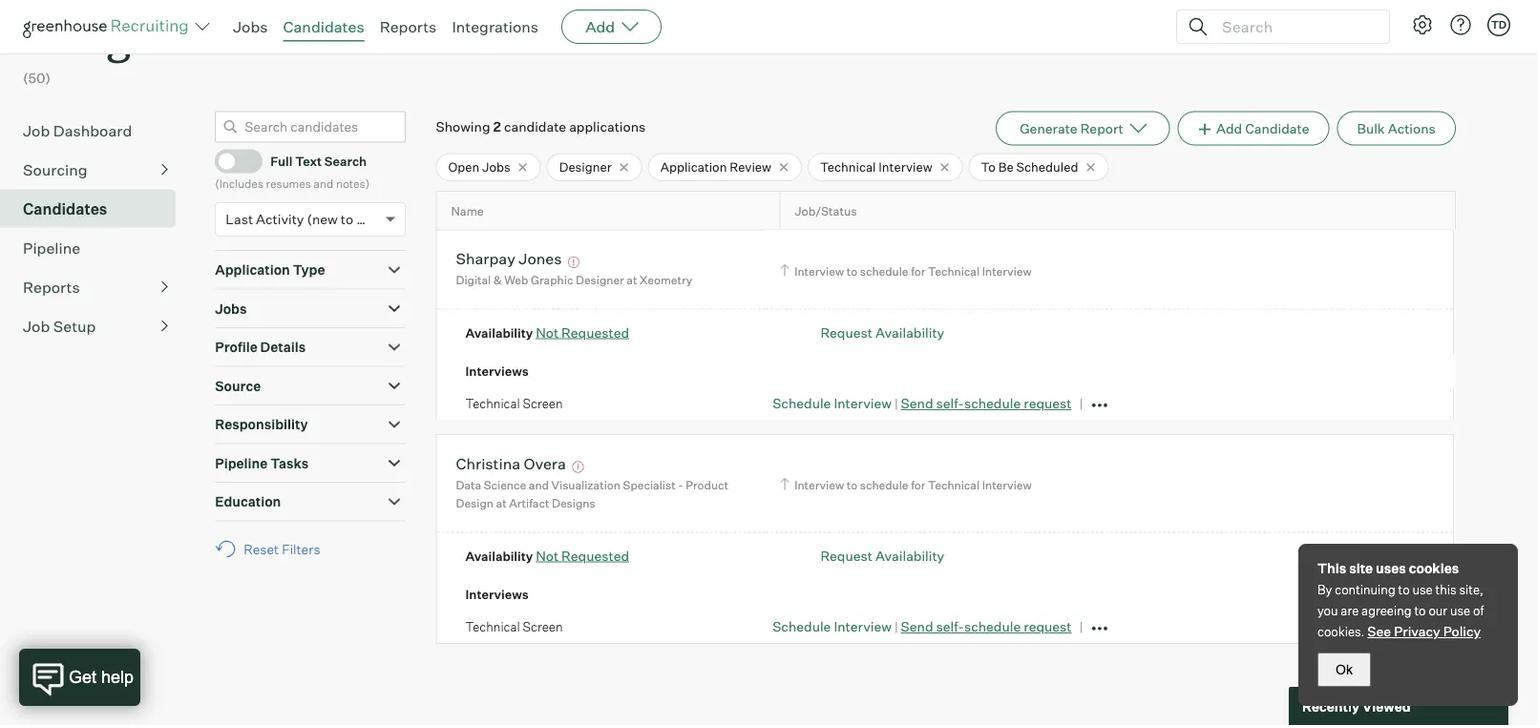 Task type: vqa. For each thing, say whether or not it's contained in the screenshot.
Configure related to For each new internal candidate that applies to this job, emails will be sent to these participants:
no



Task type: locate. For each thing, give the bounding box(es) containing it.
reports link
[[380, 17, 437, 36], [23, 276, 168, 299]]

visualization
[[552, 478, 621, 492]]

0 vertical spatial requested
[[562, 324, 629, 341]]

interview to schedule for technical interview link for christina overa
[[778, 476, 1037, 494]]

not down graphic
[[536, 324, 559, 341]]

technical interview
[[820, 159, 933, 174]]

2 availability not requested from the top
[[466, 548, 629, 565]]

1 vertical spatial interviews
[[466, 588, 529, 603]]

1 vertical spatial self-
[[936, 619, 965, 636]]

name
[[451, 204, 484, 218]]

request for jones
[[1024, 396, 1072, 412]]

search
[[325, 154, 367, 169]]

viewed
[[1363, 698, 1411, 715]]

1 interview to schedule for technical interview from the top
[[795, 264, 1032, 278]]

2 request from the top
[[821, 548, 873, 565]]

use
[[1413, 583, 1433, 598], [1451, 604, 1471, 619]]

not down artifact
[[536, 548, 559, 565]]

1 vertical spatial jobs
[[482, 159, 511, 174]]

2 interviews from the top
[[466, 588, 529, 603]]

not requested button
[[536, 324, 629, 341], [536, 548, 629, 565]]

0 vertical spatial interview to schedule for technical interview
[[795, 264, 1032, 278]]

reports up job setup
[[23, 278, 80, 297]]

this
[[1436, 583, 1457, 598]]

1 horizontal spatial at
[[627, 273, 637, 288]]

report
[[1081, 120, 1124, 137]]

designer down the sharpay jones has been in technical interview for more than 14 days image
[[576, 273, 624, 288]]

1 vertical spatial not
[[536, 548, 559, 565]]

generate report
[[1020, 120, 1124, 137]]

last activity (new to old) option
[[226, 211, 381, 228]]

0 horizontal spatial add
[[586, 17, 615, 36]]

0 vertical spatial reports
[[380, 17, 437, 36]]

| for overa
[[895, 620, 898, 635]]

candidates down sourcing
[[23, 199, 107, 218]]

0 vertical spatial job
[[1378, 29, 1405, 48]]

request for overa
[[1024, 619, 1072, 636]]

1 vertical spatial add
[[1217, 120, 1243, 137]]

0 horizontal spatial and
[[314, 177, 334, 191]]

self- for jones
[[936, 396, 965, 412]]

not requested button for first the request availability button from the bottom of the page
[[536, 548, 629, 565]]

candidates link
[[283, 17, 364, 36], [23, 197, 168, 220]]

0 horizontal spatial open
[[448, 159, 480, 174]]

you
[[1318, 604, 1338, 619]]

at left xeometry
[[627, 273, 637, 288]]

1 horizontal spatial reports link
[[380, 17, 437, 36]]

by continuing to use this site, you are agreeing to our use of cookies.
[[1318, 583, 1484, 640]]

0 horizontal spatial pipeline
[[23, 238, 80, 258]]

2 vertical spatial jobs
[[215, 301, 247, 317]]

1 vertical spatial reports link
[[23, 276, 168, 299]]

application for application type
[[215, 262, 290, 279]]

0 vertical spatial technical screen
[[466, 396, 563, 412]]

1 vertical spatial and
[[529, 478, 549, 492]]

data
[[456, 478, 481, 492]]

to
[[341, 211, 354, 228], [847, 264, 858, 278], [847, 478, 858, 492], [1399, 583, 1410, 598], [1415, 604, 1426, 619]]

policy
[[1444, 624, 1481, 640]]

1 vertical spatial at
[[496, 497, 507, 511]]

1 vertical spatial request
[[1024, 619, 1072, 636]]

1 request from the top
[[1024, 396, 1072, 412]]

1 vertical spatial send
[[901, 619, 934, 636]]

interviews down &
[[466, 364, 529, 379]]

at down the science
[[496, 497, 507, 511]]

overa
[[524, 454, 566, 473]]

status:
[[1409, 29, 1460, 48]]

1 technical screen from the top
[[466, 396, 563, 412]]

sharpay jones has been in technical interview for more than 14 days image
[[565, 257, 583, 269]]

1 vertical spatial request
[[821, 548, 873, 565]]

(new
[[307, 211, 338, 228]]

0 vertical spatial schedule interview | send self-schedule request
[[773, 396, 1072, 412]]

requested down designs
[[562, 548, 629, 565]]

and inside data science and visualization specialist - product design at artifact designs
[[529, 478, 549, 492]]

technical screen for sharpay
[[466, 396, 563, 412]]

2 technical screen from the top
[[466, 620, 563, 635]]

schedule for christina overa
[[773, 619, 831, 636]]

0 horizontal spatial use
[[1413, 583, 1433, 598]]

0 vertical spatial open
[[1476, 29, 1515, 48]]

0 vertical spatial interviews
[[466, 364, 529, 379]]

christina overa has been in technical interview for more than 14 days image
[[569, 462, 587, 473]]

0 horizontal spatial application
[[215, 262, 290, 279]]

pipeline down sourcing
[[23, 238, 80, 258]]

cookies.
[[1318, 625, 1365, 640]]

open right status:
[[1476, 29, 1515, 48]]

2 not requested button from the top
[[536, 548, 629, 565]]

1 vertical spatial |
[[895, 620, 898, 635]]

1 vertical spatial job
[[23, 121, 50, 140]]

0 vertical spatial designer
[[23, 9, 197, 65]]

job inside 'link'
[[23, 121, 50, 140]]

and up artifact
[[529, 478, 549, 492]]

1 vertical spatial schedule
[[773, 619, 831, 636]]

screen for jones
[[523, 396, 563, 412]]

2 send self-schedule request link from the top
[[901, 619, 1072, 636]]

2 request availability from the top
[[821, 548, 945, 565]]

self- for overa
[[936, 619, 965, 636]]

old)
[[356, 211, 381, 228]]

at
[[627, 273, 637, 288], [496, 497, 507, 511]]

| for jones
[[895, 397, 898, 412]]

1 vertical spatial candidates
[[23, 199, 107, 218]]

jobs
[[233, 17, 268, 36], [482, 159, 511, 174], [215, 301, 247, 317]]

request availability button
[[821, 324, 945, 341], [821, 548, 945, 565]]

2 screen from the top
[[523, 620, 563, 635]]

1 vertical spatial requested
[[562, 548, 629, 565]]

0 vertical spatial not
[[536, 324, 559, 341]]

schedule interview link
[[773, 396, 892, 412], [773, 619, 892, 636]]

0 vertical spatial request availability button
[[821, 324, 945, 341]]

review
[[730, 159, 772, 174]]

add
[[586, 17, 615, 36], [1217, 120, 1243, 137]]

0 vertical spatial |
[[895, 397, 898, 412]]

send for sharpay jones
[[901, 396, 934, 412]]

add inside popup button
[[586, 17, 615, 36]]

1 send from the top
[[901, 396, 934, 412]]

schedule interview | send self-schedule request
[[773, 396, 1072, 412], [773, 619, 1072, 636]]

0 vertical spatial candidates
[[283, 17, 364, 36]]

technical screen for christina
[[466, 620, 563, 635]]

0 vertical spatial request
[[1024, 396, 1072, 412]]

job
[[1378, 29, 1405, 48], [23, 121, 50, 140], [23, 317, 50, 336]]

2 | from the top
[[895, 620, 898, 635]]

0 vertical spatial send
[[901, 396, 934, 412]]

reports left integrations
[[380, 17, 437, 36]]

0 vertical spatial schedule
[[773, 396, 831, 412]]

2 schedule interview link from the top
[[773, 619, 892, 636]]

reset filters button
[[215, 532, 330, 567]]

job up sourcing
[[23, 121, 50, 140]]

screen
[[523, 396, 563, 412], [523, 620, 563, 635]]

2 interview to schedule for technical interview from the top
[[795, 478, 1032, 492]]

1 self- from the top
[[936, 396, 965, 412]]

1 schedule interview link from the top
[[773, 396, 892, 412]]

1 horizontal spatial and
[[529, 478, 549, 492]]

requested down digital & web graphic designer at xeometry
[[562, 324, 629, 341]]

1 vertical spatial technical screen
[[466, 620, 563, 635]]

ok button
[[1318, 653, 1371, 688]]

job setup
[[23, 317, 96, 336]]

1 vertical spatial interview to schedule for technical interview link
[[778, 476, 1037, 494]]

2 schedule from the top
[[773, 619, 831, 636]]

pipeline tasks
[[215, 455, 309, 472]]

integrations
[[452, 17, 539, 36]]

2 for from the top
[[911, 478, 926, 492]]

designer up "(50)"
[[23, 9, 197, 65]]

1 vertical spatial not requested button
[[536, 548, 629, 565]]

2 vertical spatial job
[[23, 317, 50, 336]]

see privacy policy link
[[1368, 624, 1481, 640]]

job left setup
[[23, 317, 50, 336]]

interview to schedule for technical interview for christina overa
[[795, 478, 1032, 492]]

1 interview to schedule for technical interview link from the top
[[778, 262, 1037, 280]]

0 horizontal spatial candidates
[[23, 199, 107, 218]]

schedule interview link for sharpay jones
[[773, 396, 892, 412]]

not requested button down digital & web graphic designer at xeometry
[[536, 324, 629, 341]]

1 not requested button from the top
[[536, 324, 629, 341]]

requested
[[562, 324, 629, 341], [562, 548, 629, 565]]

sharpay jones link
[[456, 249, 562, 271]]

reset
[[244, 541, 279, 558]]

td button
[[1488, 13, 1511, 36]]

resumes
[[266, 177, 311, 191]]

to be scheduled
[[981, 159, 1079, 174]]

Search text field
[[1218, 13, 1372, 41]]

0 horizontal spatial reports link
[[23, 276, 168, 299]]

1 vertical spatial for
[[911, 478, 926, 492]]

1 vertical spatial schedule interview | send self-schedule request
[[773, 619, 1072, 636]]

request availability for first the request availability button from the top of the page
[[821, 324, 945, 341]]

full
[[270, 154, 293, 169]]

candidates right jobs link
[[283, 17, 364, 36]]

reports link down pipeline link
[[23, 276, 168, 299]]

1 schedule interview | send self-schedule request from the top
[[773, 396, 1072, 412]]

1 vertical spatial send self-schedule request link
[[901, 619, 1072, 636]]

sourcing link
[[23, 158, 168, 181]]

1 request availability button from the top
[[821, 324, 945, 341]]

1 horizontal spatial pipeline
[[215, 455, 268, 472]]

0 vertical spatial schedule interview link
[[773, 396, 892, 412]]

designer (50)
[[23, 9, 197, 87]]

1 vertical spatial open
[[448, 159, 480, 174]]

0 vertical spatial screen
[[523, 396, 563, 412]]

technical screen
[[466, 396, 563, 412], [466, 620, 563, 635]]

1 schedule from the top
[[773, 396, 831, 412]]

digital & web graphic designer at xeometry
[[456, 273, 693, 288]]

open down showing
[[448, 159, 480, 174]]

candidate reports are now available! apply filters and select "view in app" element
[[996, 111, 1171, 146]]

interviews down design
[[466, 588, 529, 603]]

1 horizontal spatial candidates link
[[283, 17, 364, 36]]

1 vertical spatial availability not requested
[[466, 548, 629, 565]]

job dashboard link
[[23, 119, 168, 142]]

1 vertical spatial pipeline
[[215, 455, 268, 472]]

1 vertical spatial interview to schedule for technical interview
[[795, 478, 1032, 492]]

1 vertical spatial candidates link
[[23, 197, 168, 220]]

science
[[484, 478, 526, 492]]

2 request from the top
[[1024, 619, 1072, 636]]

1 horizontal spatial use
[[1451, 604, 1471, 619]]

technical
[[820, 159, 876, 174], [928, 264, 980, 278], [466, 396, 520, 412], [928, 478, 980, 492], [466, 620, 520, 635]]

1 send self-schedule request link from the top
[[901, 396, 1072, 412]]

application down last on the top left
[[215, 262, 290, 279]]

open jobs
[[448, 159, 511, 174]]

designer for designer
[[559, 159, 612, 174]]

interview to schedule for technical interview link for sharpay jones
[[778, 262, 1037, 280]]

1 vertical spatial request availability
[[821, 548, 945, 565]]

reports link left integrations
[[380, 17, 437, 36]]

1 for from the top
[[911, 264, 926, 278]]

use left this
[[1413, 583, 1433, 598]]

0 vertical spatial request availability
[[821, 324, 945, 341]]

send self-schedule request link
[[901, 396, 1072, 412], [901, 619, 1072, 636]]

1 screen from the top
[[523, 396, 563, 412]]

generate report button
[[996, 111, 1171, 146]]

availability not requested down graphic
[[466, 324, 629, 341]]

job setup link
[[23, 315, 168, 338]]

1 vertical spatial application
[[215, 262, 290, 279]]

1 horizontal spatial open
[[1476, 29, 1515, 48]]

interview to schedule for technical interview
[[795, 264, 1032, 278], [795, 478, 1032, 492]]

last
[[226, 211, 253, 228]]

designer link
[[23, 0, 197, 69]]

greenhouse recruiting image
[[23, 15, 195, 38]]

application review
[[661, 159, 772, 174]]

0 vertical spatial availability not requested
[[466, 324, 629, 341]]

1 vertical spatial use
[[1451, 604, 1471, 619]]

2 send from the top
[[901, 619, 934, 636]]

designs
[[552, 497, 596, 511]]

job left configure image
[[1378, 29, 1405, 48]]

0 vertical spatial self-
[[936, 396, 965, 412]]

job for job setup
[[23, 317, 50, 336]]

candidates link down "sourcing" link
[[23, 197, 168, 220]]

2 schedule interview | send self-schedule request from the top
[[773, 619, 1072, 636]]

interviews for sharpay
[[466, 364, 529, 379]]

application type
[[215, 262, 325, 279]]

0 vertical spatial send self-schedule request link
[[901, 396, 1072, 412]]

0 vertical spatial and
[[314, 177, 334, 191]]

for for jones
[[911, 264, 926, 278]]

1 vertical spatial designer
[[559, 159, 612, 174]]

2 not from the top
[[536, 548, 559, 565]]

0 horizontal spatial reports
[[23, 278, 80, 297]]

request
[[821, 324, 873, 341], [821, 548, 873, 565]]

responsibility
[[215, 417, 308, 433]]

1 interviews from the top
[[466, 364, 529, 379]]

use left of on the bottom of page
[[1451, 604, 1471, 619]]

1 | from the top
[[895, 397, 898, 412]]

2 interview to schedule for technical interview link from the top
[[778, 476, 1037, 494]]

0 vertical spatial interview to schedule for technical interview link
[[778, 262, 1037, 280]]

1 horizontal spatial reports
[[380, 17, 437, 36]]

0 vertical spatial application
[[661, 159, 727, 174]]

schedule
[[773, 396, 831, 412], [773, 619, 831, 636]]

0 vertical spatial not requested button
[[536, 324, 629, 341]]

0 vertical spatial request
[[821, 324, 873, 341]]

our
[[1429, 604, 1448, 619]]

1 horizontal spatial add
[[1217, 120, 1243, 137]]

1 availability not requested from the top
[[466, 324, 629, 341]]

2 self- from the top
[[936, 619, 965, 636]]

1 vertical spatial schedule interview link
[[773, 619, 892, 636]]

pipeline up education
[[215, 455, 268, 472]]

0 vertical spatial pipeline
[[23, 238, 80, 258]]

1 request from the top
[[821, 324, 873, 341]]

0 horizontal spatial at
[[496, 497, 507, 511]]

0 vertical spatial for
[[911, 264, 926, 278]]

job for job dashboard
[[23, 121, 50, 140]]

|
[[895, 397, 898, 412], [895, 620, 898, 635]]

not requested button for first the request availability button from the top of the page
[[536, 324, 629, 341]]

application left review
[[661, 159, 727, 174]]

candidates link right jobs link
[[283, 17, 364, 36]]

not requested button down designs
[[536, 548, 629, 565]]

0 vertical spatial add
[[586, 17, 615, 36]]

1 horizontal spatial application
[[661, 159, 727, 174]]

1 vertical spatial request availability button
[[821, 548, 945, 565]]

1 request availability from the top
[[821, 324, 945, 341]]

designer down applications
[[559, 159, 612, 174]]

1 vertical spatial screen
[[523, 620, 563, 635]]

pipeline link
[[23, 237, 168, 259]]

request availability
[[821, 324, 945, 341], [821, 548, 945, 565]]

1 not from the top
[[536, 324, 559, 341]]

data science and visualization specialist - product design at artifact designs
[[456, 478, 729, 511]]

availability not requested down artifact
[[466, 548, 629, 565]]

and down text
[[314, 177, 334, 191]]

application
[[661, 159, 727, 174], [215, 262, 290, 279]]



Task type: describe. For each thing, give the bounding box(es) containing it.
0 vertical spatial use
[[1413, 583, 1433, 598]]

2 request availability button from the top
[[821, 548, 945, 565]]

send self-schedule request link for jones
[[901, 396, 1072, 412]]

recently
[[1303, 698, 1360, 715]]

to
[[981, 159, 996, 174]]

integrations link
[[452, 17, 539, 36]]

cookies
[[1409, 561, 1459, 577]]

2
[[493, 118, 501, 135]]

full text search (includes resumes and notes)
[[215, 154, 370, 191]]

setup
[[53, 317, 96, 336]]

scheduled
[[1017, 159, 1079, 174]]

checkmark image
[[224, 154, 238, 167]]

td
[[1492, 18, 1507, 31]]

schedule for sharpay jones
[[773, 396, 831, 412]]

pipeline for pipeline tasks
[[215, 455, 268, 472]]

pipeline for pipeline
[[23, 238, 80, 258]]

site
[[1350, 561, 1374, 577]]

xeometry
[[640, 273, 693, 288]]

agreeing
[[1362, 604, 1412, 619]]

0 vertical spatial jobs
[[233, 17, 268, 36]]

continuing
[[1335, 583, 1396, 598]]

1 requested from the top
[[562, 324, 629, 341]]

this site uses cookies
[[1318, 561, 1459, 577]]

Search candidates field
[[215, 111, 406, 143]]

not for first the request availability button from the bottom of the page
[[536, 548, 559, 565]]

schedule interview | send self-schedule request for overa
[[773, 619, 1072, 636]]

design
[[456, 497, 494, 511]]

-
[[678, 478, 683, 492]]

see privacy policy
[[1368, 624, 1481, 640]]

this
[[1318, 561, 1347, 577]]

td button
[[1484, 10, 1515, 40]]

designer for designer (50)
[[23, 9, 197, 65]]

not for first the request availability button from the top of the page
[[536, 324, 559, 341]]

showing 2 candidate applications
[[436, 118, 646, 135]]

candidate
[[1246, 120, 1310, 137]]

digital
[[456, 273, 491, 288]]

candidate
[[504, 118, 566, 135]]

actions
[[1388, 120, 1436, 137]]

candidates inside 'link'
[[23, 199, 107, 218]]

generate
[[1020, 120, 1078, 137]]

&
[[494, 273, 502, 288]]

0 vertical spatial at
[[627, 273, 637, 288]]

configure image
[[1412, 13, 1434, 36]]

showing
[[436, 118, 490, 135]]

send self-schedule request link for overa
[[901, 619, 1072, 636]]

job/status
[[795, 204, 857, 218]]

and inside full text search (includes resumes and notes)
[[314, 177, 334, 191]]

product
[[686, 478, 729, 492]]

specialist
[[623, 478, 676, 492]]

activity
[[256, 211, 304, 228]]

filters
[[282, 541, 320, 558]]

add button
[[562, 10, 662, 44]]

sharpay
[[456, 249, 516, 269]]

web
[[504, 273, 529, 288]]

screen for overa
[[523, 620, 563, 635]]

artifact
[[509, 497, 550, 511]]

graphic
[[531, 273, 573, 288]]

are
[[1341, 604, 1359, 619]]

add for add candidate
[[1217, 120, 1243, 137]]

0 vertical spatial reports link
[[380, 17, 437, 36]]

jones
[[519, 249, 562, 269]]

notes)
[[336, 177, 370, 191]]

open for open
[[1476, 29, 1515, 48]]

schedule interview link for christina overa
[[773, 619, 892, 636]]

2 vertical spatial designer
[[576, 273, 624, 288]]

by
[[1318, 583, 1333, 598]]

text
[[295, 154, 322, 169]]

bulk actions link
[[1338, 111, 1456, 146]]

1 horizontal spatial candidates
[[283, 17, 364, 36]]

send for christina overa
[[901, 619, 934, 636]]

1 vertical spatial reports
[[23, 278, 80, 297]]

job for job status:
[[1378, 29, 1405, 48]]

interview to schedule for technical interview for sharpay jones
[[795, 264, 1032, 278]]

at inside data science and visualization specialist - product design at artifact designs
[[496, 497, 507, 511]]

source
[[215, 378, 261, 395]]

site,
[[1460, 583, 1484, 598]]

bulk
[[1358, 120, 1385, 137]]

add for add
[[586, 17, 615, 36]]

request availability for first the request availability button from the bottom of the page
[[821, 548, 945, 565]]

add candidate link
[[1178, 111, 1330, 146]]

interviews for christina
[[466, 588, 529, 603]]

see
[[1368, 624, 1392, 640]]

details
[[260, 339, 306, 356]]

0 vertical spatial candidates link
[[283, 17, 364, 36]]

(50)
[[23, 70, 51, 87]]

0 horizontal spatial candidates link
[[23, 197, 168, 220]]

bulk actions
[[1358, 120, 1436, 137]]

applications
[[569, 118, 646, 135]]

sharpay jones
[[456, 249, 562, 269]]

profile details
[[215, 339, 306, 356]]

last activity (new to old)
[[226, 211, 381, 228]]

job dashboard
[[23, 121, 132, 140]]

reset filters
[[244, 541, 320, 558]]

christina overa
[[456, 454, 566, 473]]

2 requested from the top
[[562, 548, 629, 565]]

tasks
[[270, 455, 309, 472]]

education
[[215, 494, 281, 511]]

schedule interview | send self-schedule request for jones
[[773, 396, 1072, 412]]

for for overa
[[911, 478, 926, 492]]

dashboard
[[53, 121, 132, 140]]

open for open jobs
[[448, 159, 480, 174]]

application for application review
[[661, 159, 727, 174]]

add candidate
[[1217, 120, 1310, 137]]

profile
[[215, 339, 258, 356]]

job status:
[[1378, 29, 1460, 48]]

type
[[293, 262, 325, 279]]



